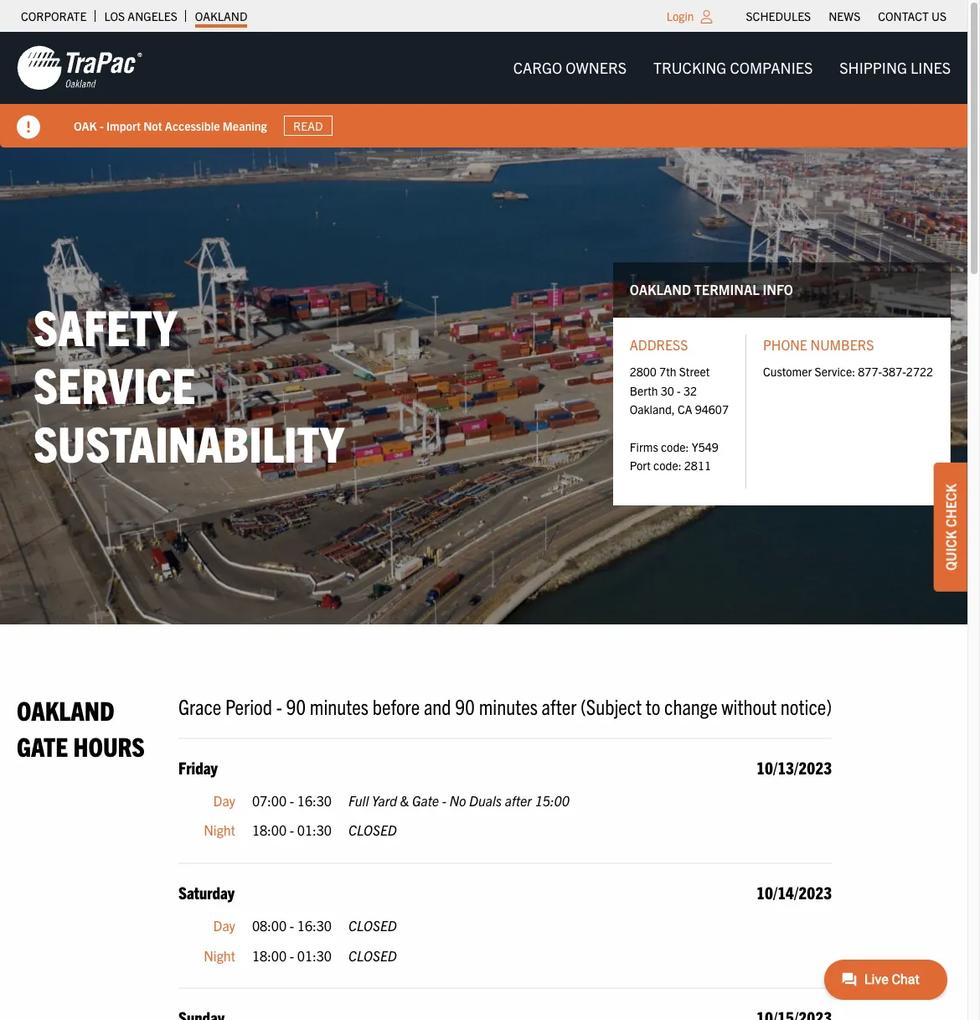 Task type: vqa. For each thing, say whether or not it's contained in the screenshot.
menu bar containing Schedules
yes



Task type: describe. For each thing, give the bounding box(es) containing it.
2800 7th street berth 30 - 32 oakland, ca 94607
[[630, 364, 729, 417]]

0 vertical spatial code:
[[661, 439, 690, 454]]

phone numbers
[[764, 336, 875, 353]]

info
[[763, 281, 794, 298]]

cargo owners link
[[500, 51, 641, 85]]

angeles
[[128, 8, 178, 23]]

schedules link
[[747, 4, 812, 28]]

berth
[[630, 383, 659, 398]]

safety service sustainability
[[34, 295, 344, 473]]

grace
[[179, 692, 222, 719]]

not
[[144, 118, 162, 133]]

2811
[[685, 458, 712, 473]]

oakland,
[[630, 402, 676, 417]]

grace period - 90 minutes before and 90 minutes after (subject to change without notice)
[[179, 692, 833, 719]]

32
[[684, 383, 698, 398]]

oak
[[74, 118, 97, 133]]

closed for friday
[[349, 822, 397, 839]]

duals
[[470, 792, 502, 809]]

terminal
[[695, 281, 760, 298]]

hours
[[73, 730, 145, 762]]

news link
[[829, 4, 861, 28]]

oak - import not accessible meaning
[[74, 118, 267, 133]]

period
[[226, 692, 272, 719]]

- right oak
[[100, 118, 104, 133]]

oakland for oakland gate hours
[[17, 693, 115, 726]]

387-
[[883, 364, 907, 379]]

- left no
[[442, 792, 447, 809]]

sustainability
[[34, 411, 344, 473]]

street
[[680, 364, 710, 379]]

- right 08:00
[[290, 917, 294, 934]]

16:30 for friday
[[297, 792, 332, 809]]

day for saturday
[[213, 917, 236, 934]]

read
[[294, 118, 323, 133]]

us
[[932, 8, 947, 23]]

2 closed from the top
[[349, 917, 397, 934]]

oakland gate hours
[[17, 693, 145, 762]]

2722
[[907, 364, 934, 379]]

gate inside oakland gate hours
[[17, 730, 68, 762]]

light image
[[701, 10, 713, 23]]

saturday
[[179, 882, 235, 903]]

solid image
[[17, 116, 40, 139]]

1 minutes from the left
[[310, 692, 369, 719]]

shipping lines
[[840, 58, 952, 77]]

accessible
[[165, 118, 220, 133]]

to
[[646, 692, 661, 719]]

read link
[[284, 116, 333, 136]]

&
[[401, 792, 409, 809]]

los
[[104, 8, 125, 23]]

10/13/2023
[[757, 757, 833, 778]]

lines
[[911, 58, 952, 77]]

10/14/2023
[[757, 882, 833, 903]]

18:00 - 01:30 for saturday
[[252, 947, 332, 964]]

1 horizontal spatial gate
[[413, 792, 439, 809]]

contact
[[879, 8, 930, 23]]

import
[[106, 118, 141, 133]]

30
[[661, 383, 675, 398]]

(subject
[[581, 692, 642, 719]]

1 vertical spatial after
[[505, 792, 532, 809]]

corporate
[[21, 8, 87, 23]]

firms
[[630, 439, 659, 454]]

08:00
[[252, 917, 287, 934]]

menu bar containing schedules
[[738, 4, 956, 28]]

banner containing cargo owners
[[0, 32, 981, 148]]

change
[[665, 692, 718, 719]]

- down 08:00 - 16:30
[[290, 947, 294, 964]]

- down '07:00 - 16:30'
[[290, 822, 294, 839]]

ca
[[678, 402, 693, 417]]

login link
[[667, 8, 695, 23]]

shipping lines link
[[827, 51, 965, 85]]

schedules
[[747, 8, 812, 23]]

15:00
[[535, 792, 570, 809]]

quick check link
[[935, 463, 968, 591]]

address
[[630, 336, 689, 353]]



Task type: locate. For each thing, give the bounding box(es) containing it.
closed
[[349, 822, 397, 839], [349, 917, 397, 934], [349, 947, 397, 964]]

2 vertical spatial oakland
[[17, 693, 115, 726]]

0 horizontal spatial minutes
[[310, 692, 369, 719]]

night
[[204, 822, 236, 839], [204, 947, 236, 964]]

18:00 for friday
[[252, 822, 287, 839]]

meaning
[[223, 118, 267, 133]]

90 right and
[[455, 692, 475, 719]]

16:30 for saturday
[[297, 917, 332, 934]]

contact us
[[879, 8, 947, 23]]

quick
[[943, 530, 960, 570]]

closed for saturday
[[349, 947, 397, 964]]

minutes
[[310, 692, 369, 719], [479, 692, 538, 719]]

2 18:00 - 01:30 from the top
[[252, 947, 332, 964]]

news
[[829, 8, 861, 23]]

quick check
[[943, 483, 960, 570]]

16:30 left full
[[297, 792, 332, 809]]

1 vertical spatial 16:30
[[297, 917, 332, 934]]

01:30 for saturday
[[297, 947, 332, 964]]

0 vertical spatial 16:30
[[297, 792, 332, 809]]

menu bar containing cargo owners
[[500, 51, 965, 85]]

gate right &
[[413, 792, 439, 809]]

full yard & gate - no duals after 15:00
[[349, 792, 570, 809]]

7th
[[660, 364, 677, 379]]

1 18:00 from the top
[[252, 822, 287, 839]]

contact us link
[[879, 4, 947, 28]]

oakland for oakland terminal info
[[630, 281, 692, 298]]

0 vertical spatial 18:00 - 01:30
[[252, 822, 332, 839]]

customer service: 877-387-2722
[[764, 364, 934, 379]]

2 day from the top
[[213, 917, 236, 934]]

94607
[[696, 402, 729, 417]]

trucking companies
[[654, 58, 814, 77]]

oakland
[[195, 8, 248, 23], [630, 281, 692, 298], [17, 693, 115, 726]]

08:00 - 16:30
[[252, 917, 332, 934]]

shipping
[[840, 58, 908, 77]]

y549
[[692, 439, 719, 454]]

1 horizontal spatial oakland
[[195, 8, 248, 23]]

1 90 from the left
[[286, 692, 306, 719]]

2 01:30 from the top
[[297, 947, 332, 964]]

before
[[373, 692, 420, 719]]

16:30 right 08:00
[[297, 917, 332, 934]]

oakland image
[[17, 44, 143, 91]]

0 horizontal spatial oakland
[[17, 693, 115, 726]]

2 vertical spatial closed
[[349, 947, 397, 964]]

1 18:00 - 01:30 from the top
[[252, 822, 332, 839]]

1 horizontal spatial minutes
[[479, 692, 538, 719]]

2 90 from the left
[[455, 692, 475, 719]]

day
[[213, 792, 236, 809], [213, 917, 236, 934]]

0 vertical spatial closed
[[349, 822, 397, 839]]

- left 32
[[678, 383, 681, 398]]

port
[[630, 458, 651, 473]]

2800
[[630, 364, 657, 379]]

90 right period
[[286, 692, 306, 719]]

0 horizontal spatial 90
[[286, 692, 306, 719]]

0 vertical spatial oakland
[[195, 8, 248, 23]]

18:00
[[252, 822, 287, 839], [252, 947, 287, 964]]

18:00 for saturday
[[252, 947, 287, 964]]

day down saturday
[[213, 917, 236, 934]]

1 vertical spatial oakland
[[630, 281, 692, 298]]

gate left hours
[[17, 730, 68, 762]]

companies
[[731, 58, 814, 77]]

01:30 for friday
[[297, 822, 332, 839]]

oakland link
[[195, 4, 248, 28]]

2 horizontal spatial oakland
[[630, 281, 692, 298]]

gate
[[17, 730, 68, 762], [413, 792, 439, 809]]

2 minutes from the left
[[479, 692, 538, 719]]

code: right port
[[654, 458, 682, 473]]

oakland terminal info
[[630, 281, 794, 298]]

1 day from the top
[[213, 792, 236, 809]]

0 horizontal spatial after
[[505, 792, 532, 809]]

night down saturday
[[204, 947, 236, 964]]

service:
[[815, 364, 856, 379]]

1 01:30 from the top
[[297, 822, 332, 839]]

2 18:00 from the top
[[252, 947, 287, 964]]

18:00 - 01:30 down 08:00 - 16:30
[[252, 947, 332, 964]]

1 horizontal spatial after
[[542, 692, 577, 719]]

night for friday
[[204, 822, 236, 839]]

90
[[286, 692, 306, 719], [455, 692, 475, 719]]

oakland for oakland
[[195, 8, 248, 23]]

minutes left the "before" at the left bottom of the page
[[310, 692, 369, 719]]

full
[[349, 792, 369, 809]]

code:
[[661, 439, 690, 454], [654, 458, 682, 473]]

menu bar up shipping
[[738, 4, 956, 28]]

phone
[[764, 336, 808, 353]]

0 vertical spatial 01:30
[[297, 822, 332, 839]]

safety
[[34, 295, 177, 356]]

friday
[[179, 757, 218, 778]]

menu bar down light icon
[[500, 51, 965, 85]]

01:30
[[297, 822, 332, 839], [297, 947, 332, 964]]

1 16:30 from the top
[[297, 792, 332, 809]]

trucking
[[654, 58, 727, 77]]

customer
[[764, 364, 813, 379]]

18:00 - 01:30 for friday
[[252, 822, 332, 839]]

day down friday
[[213, 792, 236, 809]]

18:00 - 01:30 down '07:00 - 16:30'
[[252, 822, 332, 839]]

corporate link
[[21, 4, 87, 28]]

no
[[450, 792, 466, 809]]

0 vertical spatial gate
[[17, 730, 68, 762]]

check
[[943, 483, 960, 527]]

menu bar
[[738, 4, 956, 28], [500, 51, 965, 85]]

after right "duals"
[[505, 792, 532, 809]]

los angeles
[[104, 8, 178, 23]]

1 vertical spatial menu bar
[[500, 51, 965, 85]]

oakland up address in the right of the page
[[630, 281, 692, 298]]

0 vertical spatial day
[[213, 792, 236, 809]]

notice)
[[781, 692, 833, 719]]

1 vertical spatial gate
[[413, 792, 439, 809]]

banner
[[0, 32, 981, 148]]

oakland right angeles
[[195, 8, 248, 23]]

1 night from the top
[[204, 822, 236, 839]]

1 closed from the top
[[349, 822, 397, 839]]

877-
[[859, 364, 883, 379]]

los angeles link
[[104, 4, 178, 28]]

1 vertical spatial code:
[[654, 458, 682, 473]]

01:30 down '07:00 - 16:30'
[[297, 822, 332, 839]]

1 vertical spatial 18:00 - 01:30
[[252, 947, 332, 964]]

2 night from the top
[[204, 947, 236, 964]]

0 vertical spatial night
[[204, 822, 236, 839]]

night up saturday
[[204, 822, 236, 839]]

07:00
[[252, 792, 287, 809]]

18:00 down 07:00
[[252, 822, 287, 839]]

numbers
[[811, 336, 875, 353]]

code: up 2811
[[661, 439, 690, 454]]

1 horizontal spatial 90
[[455, 692, 475, 719]]

1 vertical spatial day
[[213, 917, 236, 934]]

without
[[722, 692, 777, 719]]

1 vertical spatial night
[[204, 947, 236, 964]]

18:00 down 08:00
[[252, 947, 287, 964]]

day for friday
[[213, 792, 236, 809]]

01:30 down 08:00 - 16:30
[[297, 947, 332, 964]]

1 vertical spatial 01:30
[[297, 947, 332, 964]]

1 vertical spatial closed
[[349, 917, 397, 934]]

- right 07:00
[[290, 792, 294, 809]]

oakland inside oakland gate hours
[[17, 693, 115, 726]]

minutes right and
[[479, 692, 538, 719]]

0 vertical spatial menu bar
[[738, 4, 956, 28]]

cargo owners
[[514, 58, 627, 77]]

trucking companies link
[[641, 51, 827, 85]]

firms code:  y549 port code:  2811
[[630, 439, 719, 473]]

owners
[[566, 58, 627, 77]]

service
[[34, 353, 196, 414]]

-
[[100, 118, 104, 133], [678, 383, 681, 398], [276, 692, 282, 719], [290, 792, 294, 809], [442, 792, 447, 809], [290, 822, 294, 839], [290, 917, 294, 934], [290, 947, 294, 964]]

after
[[542, 692, 577, 719], [505, 792, 532, 809]]

07:00 - 16:30
[[252, 792, 332, 809]]

3 closed from the top
[[349, 947, 397, 964]]

yard
[[372, 792, 397, 809]]

oakland up hours
[[17, 693, 115, 726]]

after left '(subject'
[[542, 692, 577, 719]]

1 vertical spatial 18:00
[[252, 947, 287, 964]]

0 vertical spatial after
[[542, 692, 577, 719]]

login
[[667, 8, 695, 23]]

2 16:30 from the top
[[297, 917, 332, 934]]

- right period
[[276, 692, 282, 719]]

16:30
[[297, 792, 332, 809], [297, 917, 332, 934]]

- inside 2800 7th street berth 30 - 32 oakland, ca 94607
[[678, 383, 681, 398]]

18:00 - 01:30
[[252, 822, 332, 839], [252, 947, 332, 964]]

night for saturday
[[204, 947, 236, 964]]

cargo
[[514, 58, 563, 77]]

0 vertical spatial 18:00
[[252, 822, 287, 839]]

and
[[424, 692, 452, 719]]

0 horizontal spatial gate
[[17, 730, 68, 762]]



